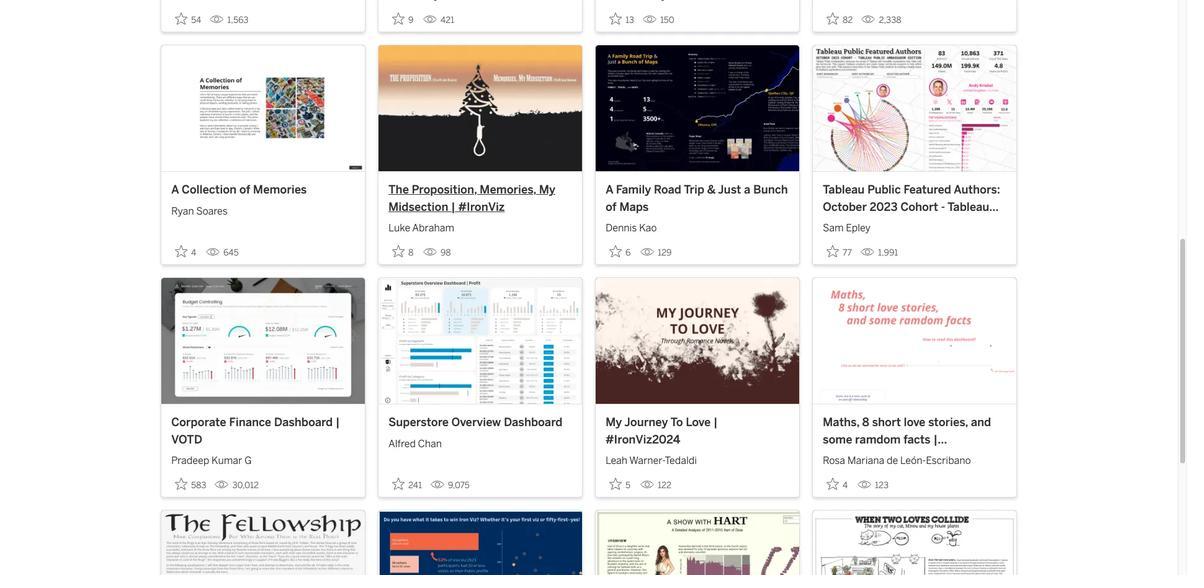 Task type: describe. For each thing, give the bounding box(es) containing it.
luke abraham link
[[389, 216, 572, 236]]

add favorite button for 9,075
[[389, 475, 426, 495]]

0 vertical spatial tableau
[[823, 183, 865, 197]]

| inside the 'my journey to love | #ironviz2024'
[[714, 416, 718, 430]]

superstore overview dashboard
[[389, 416, 563, 430]]

warner-
[[630, 455, 665, 467]]

1,563 views element
[[205, 10, 254, 30]]

collection
[[182, 183, 237, 197]]

alfred
[[389, 438, 416, 450]]

authors:
[[954, 183, 1001, 197]]

leah warner-tedaldi
[[606, 455, 697, 467]]

león-
[[901, 455, 926, 467]]

road
[[654, 183, 682, 197]]

rosa mariana de león-escribano
[[823, 455, 971, 467]]

2023
[[870, 200, 898, 214]]

98
[[441, 248, 451, 258]]

421 views element
[[418, 10, 460, 30]]

-
[[941, 200, 946, 214]]

soares
[[196, 205, 228, 217]]

featured
[[904, 183, 952, 197]]

kumar
[[212, 455, 242, 467]]

150
[[661, 15, 675, 25]]

0 vertical spatial of
[[239, 183, 250, 197]]

1,991
[[878, 248, 899, 258]]

ryan
[[171, 205, 194, 217]]

my inside the 'my journey to love | #ironviz2024'
[[606, 416, 622, 430]]

add favorite button for 2,338
[[823, 9, 857, 29]]

583
[[191, 481, 206, 491]]

rosa
[[823, 455, 846, 467]]

dashboard for finance
[[274, 416, 333, 430]]

645
[[224, 248, 239, 258]]

trip
[[684, 183, 705, 197]]

my journey to love | #ironviz2024
[[606, 416, 718, 447]]

pradeep kumar g link
[[171, 449, 355, 469]]

dashboard for overview
[[504, 416, 563, 430]]

a for a family road trip & just a bunch of maps
[[606, 183, 614, 197]]

1 horizontal spatial public
[[868, 183, 901, 197]]

Add Favorite button
[[823, 242, 856, 262]]

| inside the proposition, memories, my midsection | #ironviz
[[451, 200, 456, 214]]

a family road trip & just a bunch of maps link
[[606, 182, 790, 216]]

30,012
[[232, 481, 259, 491]]

maths, 8 short love stories, and some ramdom facts | #ironviz2024
[[823, 416, 992, 464]]

leah
[[606, 455, 628, 467]]

ramdom
[[856, 433, 901, 447]]

rosa mariana de león-escribano link
[[823, 449, 1007, 469]]

abraham
[[412, 222, 454, 234]]

4 for a collection of memories
[[191, 248, 196, 258]]

645 views element
[[201, 243, 244, 263]]

54
[[191, 15, 201, 25]]

add favorite button for maths, 8 short love stories, and some ramdom facts | #ironviz2024
[[823, 475, 853, 495]]

add favorite button for 150
[[606, 9, 638, 29]]

proposition,
[[412, 183, 477, 197]]

of inside a family road trip & just a bunch of maps
[[606, 200, 617, 214]]

0 horizontal spatial public
[[823, 217, 857, 231]]

123
[[875, 481, 889, 491]]

alfred chan link
[[389, 432, 572, 452]]

dennis
[[606, 222, 637, 234]]

&
[[708, 183, 716, 197]]

october
[[823, 200, 867, 214]]

the
[[389, 183, 409, 197]]

some
[[823, 433, 853, 447]]

edition
[[930, 217, 968, 231]]

corporate finance dashboard | votd
[[171, 416, 340, 447]]

journey
[[625, 416, 668, 430]]

corporate
[[171, 416, 226, 430]]

1,991 views element
[[856, 243, 904, 263]]

a family road trip & just a bunch of maps
[[606, 183, 788, 214]]

memories,
[[480, 183, 536, 197]]

1,563
[[227, 15, 249, 25]]

to
[[671, 416, 683, 430]]

leah warner-tedaldi link
[[606, 449, 790, 469]]

pradeep kumar g
[[171, 455, 252, 467]]

family
[[616, 183, 651, 197]]

tableau public featured authors: october 2023 cohort - tableau public ambassador edition link
[[823, 182, 1007, 231]]

30,012 views element
[[210, 476, 264, 496]]

98 views element
[[418, 243, 456, 263]]

8 inside maths, 8 short love stories, and some ramdom facts | #ironviz2024
[[863, 416, 870, 430]]

8 inside button
[[409, 248, 414, 258]]

9,075
[[448, 481, 470, 491]]

corporate finance dashboard | votd link
[[171, 415, 355, 449]]

facts
[[904, 433, 931, 447]]

1 vertical spatial tableau
[[948, 200, 990, 214]]

122
[[658, 481, 672, 491]]

add favorite button for 421
[[389, 9, 418, 29]]

tableau public featured authors: october 2023 cohort - tableau public ambassador edition
[[823, 183, 1001, 231]]

memories
[[253, 183, 307, 197]]

Add Favorite button
[[606, 242, 636, 262]]

4 for maths, 8 short love stories, and some ramdom facts | #ironviz2024
[[843, 481, 848, 491]]

luke abraham
[[389, 222, 454, 234]]



Task type: vqa. For each thing, say whether or not it's contained in the screenshot.
Just on the right top of the page
yes



Task type: locate. For each thing, give the bounding box(es) containing it.
public up 2023 at the right
[[868, 183, 901, 197]]

add favorite button containing 82
[[823, 9, 857, 29]]

kao
[[640, 222, 657, 234]]

129 views element
[[636, 243, 677, 263]]

superstore
[[389, 416, 449, 430]]

epley
[[846, 222, 871, 234]]

of left maps
[[606, 200, 617, 214]]

6
[[626, 248, 631, 258]]

finance
[[229, 416, 271, 430]]

dashboard inside corporate finance dashboard | votd
[[274, 416, 333, 430]]

0 vertical spatial 4
[[191, 248, 196, 258]]

overview
[[452, 416, 501, 430]]

| inside maths, 8 short love stories, and some ramdom facts | #ironviz2024
[[934, 433, 938, 447]]

ambassador
[[859, 217, 927, 231]]

1 vertical spatial add favorite button
[[823, 475, 853, 495]]

add favorite button containing 13
[[606, 9, 638, 29]]

4 down rosa
[[843, 481, 848, 491]]

0 horizontal spatial #ironviz2024
[[606, 433, 681, 447]]

150 views element
[[638, 10, 680, 30]]

tableau up october
[[823, 183, 865, 197]]

add favorite button for 1,563
[[171, 9, 205, 29]]

1 a from the left
[[171, 183, 179, 197]]

|
[[451, 200, 456, 214], [336, 416, 340, 430], [714, 416, 718, 430], [934, 433, 938, 447]]

2,338
[[879, 15, 902, 25]]

1 vertical spatial #ironviz2024
[[823, 450, 898, 464]]

241
[[409, 481, 422, 491]]

ryan soares link
[[171, 199, 355, 219]]

dashboard
[[274, 416, 333, 430], [504, 416, 563, 430]]

#ironviz
[[458, 200, 505, 214]]

4
[[191, 248, 196, 258], [843, 481, 848, 491]]

Add Favorite button
[[389, 242, 418, 262]]

add favorite button for a collection of memories
[[171, 242, 201, 262]]

82
[[843, 15, 853, 25]]

9,075 views element
[[426, 476, 475, 496]]

0 vertical spatial #ironviz2024
[[606, 433, 681, 447]]

1 horizontal spatial my
[[606, 416, 622, 430]]

1 horizontal spatial of
[[606, 200, 617, 214]]

superstore overview dashboard link
[[389, 415, 572, 432]]

13
[[626, 15, 634, 25]]

0 horizontal spatial of
[[239, 183, 250, 197]]

add favorite button down alfred
[[389, 475, 426, 495]]

2 dashboard from the left
[[504, 416, 563, 430]]

add favorite button left 150
[[606, 9, 638, 29]]

| inside corporate finance dashboard | votd
[[336, 416, 340, 430]]

sam epley
[[823, 222, 871, 234]]

9
[[409, 15, 414, 25]]

a collection of memories link
[[171, 182, 355, 199]]

0 horizontal spatial tableau
[[823, 183, 865, 197]]

add favorite button left 2,338 in the right of the page
[[823, 9, 857, 29]]

add favorite button containing 9
[[389, 9, 418, 29]]

1 dashboard from the left
[[274, 416, 333, 430]]

8 left the short
[[863, 416, 870, 430]]

Add Favorite button
[[171, 242, 201, 262], [823, 475, 853, 495]]

love
[[904, 416, 926, 430]]

a up ryan
[[171, 183, 179, 197]]

0 horizontal spatial 4
[[191, 248, 196, 258]]

mariana
[[848, 455, 885, 467]]

1 horizontal spatial #ironviz2024
[[823, 450, 898, 464]]

add favorite button down ryan
[[171, 242, 201, 262]]

alfred chan
[[389, 438, 442, 450]]

maps
[[620, 200, 649, 214]]

#ironviz2024 down 'journey'
[[606, 433, 681, 447]]

tableau down "authors:" at the right top of page
[[948, 200, 990, 214]]

4 left 645 views element
[[191, 248, 196, 258]]

1 vertical spatial public
[[823, 217, 857, 231]]

short
[[873, 416, 901, 430]]

just
[[718, 183, 742, 197]]

0 horizontal spatial dashboard
[[274, 416, 333, 430]]

5
[[626, 481, 631, 491]]

1 vertical spatial 8
[[863, 416, 870, 430]]

a left "family"
[[606, 183, 614, 197]]

2 a from the left
[[606, 183, 614, 197]]

Add Favorite button
[[606, 475, 636, 495]]

my
[[539, 183, 556, 197], [606, 416, 622, 430]]

cohort
[[901, 200, 939, 214]]

dashboard right finance
[[274, 416, 333, 430]]

sam epley link
[[823, 216, 1007, 236]]

421
[[441, 15, 455, 25]]

1 vertical spatial of
[[606, 200, 617, 214]]

the proposition, memories, my midsection | #ironviz
[[389, 183, 556, 214]]

Add Favorite button
[[171, 475, 210, 495]]

1 horizontal spatial dashboard
[[504, 416, 563, 430]]

maths, 8 short love stories, and some ramdom facts | #ironviz2024 link
[[823, 415, 1007, 464]]

add favorite button left 421
[[389, 9, 418, 29]]

0 horizontal spatial add favorite button
[[171, 242, 201, 262]]

sam
[[823, 222, 844, 234]]

0 horizontal spatial my
[[539, 183, 556, 197]]

maths,
[[823, 416, 860, 430]]

a collection of memories
[[171, 183, 307, 197]]

add favorite button containing 241
[[389, 475, 426, 495]]

g
[[245, 455, 252, 467]]

0 vertical spatial public
[[868, 183, 901, 197]]

0 horizontal spatial a
[[171, 183, 179, 197]]

tedaldi
[[665, 455, 697, 467]]

of
[[239, 183, 250, 197], [606, 200, 617, 214]]

a
[[171, 183, 179, 197], [606, 183, 614, 197]]

2,338 views element
[[857, 10, 907, 30]]

0 vertical spatial add favorite button
[[171, 242, 201, 262]]

a for a collection of memories
[[171, 183, 179, 197]]

add favorite button down rosa
[[823, 475, 853, 495]]

Add Favorite button
[[171, 9, 205, 29], [389, 9, 418, 29], [606, 9, 638, 29], [823, 9, 857, 29], [389, 475, 426, 495]]

#ironviz2024 inside the 'my journey to love | #ironviz2024'
[[606, 433, 681, 447]]

129
[[658, 248, 672, 258]]

1 horizontal spatial tableau
[[948, 200, 990, 214]]

and
[[971, 416, 992, 430]]

77
[[843, 248, 852, 258]]

add favorite button left 1,563
[[171, 9, 205, 29]]

pradeep
[[171, 455, 209, 467]]

dennis kao
[[606, 222, 657, 234]]

1 horizontal spatial 8
[[863, 416, 870, 430]]

my right memories,
[[539, 183, 556, 197]]

midsection
[[389, 200, 449, 214]]

my left 'journey'
[[606, 416, 622, 430]]

1 vertical spatial 4
[[843, 481, 848, 491]]

add favorite button containing 54
[[171, 9, 205, 29]]

workbook thumbnail image
[[161, 45, 365, 171], [379, 45, 582, 171], [596, 45, 800, 171], [813, 45, 1017, 171], [161, 278, 365, 404], [379, 278, 582, 404], [596, 278, 800, 404], [813, 278, 1017, 404], [161, 511, 365, 576], [379, 511, 582, 576], [596, 511, 800, 576], [813, 511, 1017, 576]]

1 horizontal spatial 4
[[843, 481, 848, 491]]

122 views element
[[636, 476, 677, 496]]

of up "ryan soares" link
[[239, 183, 250, 197]]

0 horizontal spatial 8
[[409, 248, 414, 258]]

dennis kao link
[[606, 216, 790, 236]]

the proposition, memories, my midsection | #ironviz link
[[389, 182, 572, 216]]

123 views element
[[853, 476, 894, 496]]

public down october
[[823, 217, 857, 231]]

dashboard up alfred chan link
[[504, 416, 563, 430]]

escribano
[[926, 455, 971, 467]]

my journey to love | #ironviz2024 link
[[606, 415, 790, 449]]

1 vertical spatial my
[[606, 416, 622, 430]]

8 left 98 views element
[[409, 248, 414, 258]]

0 vertical spatial 8
[[409, 248, 414, 258]]

votd
[[171, 433, 202, 447]]

1 horizontal spatial add favorite button
[[823, 475, 853, 495]]

a inside a family road trip & just a bunch of maps
[[606, 183, 614, 197]]

de
[[887, 455, 898, 467]]

a
[[744, 183, 751, 197]]

#ironviz2024 inside maths, 8 short love stories, and some ramdom facts | #ironviz2024
[[823, 450, 898, 464]]

0 vertical spatial my
[[539, 183, 556, 197]]

ryan soares
[[171, 205, 228, 217]]

#ironviz2024 down ramdom
[[823, 450, 898, 464]]

luke
[[389, 222, 411, 234]]

#ironviz2024
[[606, 433, 681, 447], [823, 450, 898, 464]]

love
[[686, 416, 711, 430]]

stories,
[[929, 416, 969, 430]]

1 horizontal spatial a
[[606, 183, 614, 197]]

my inside the proposition, memories, my midsection | #ironviz
[[539, 183, 556, 197]]



